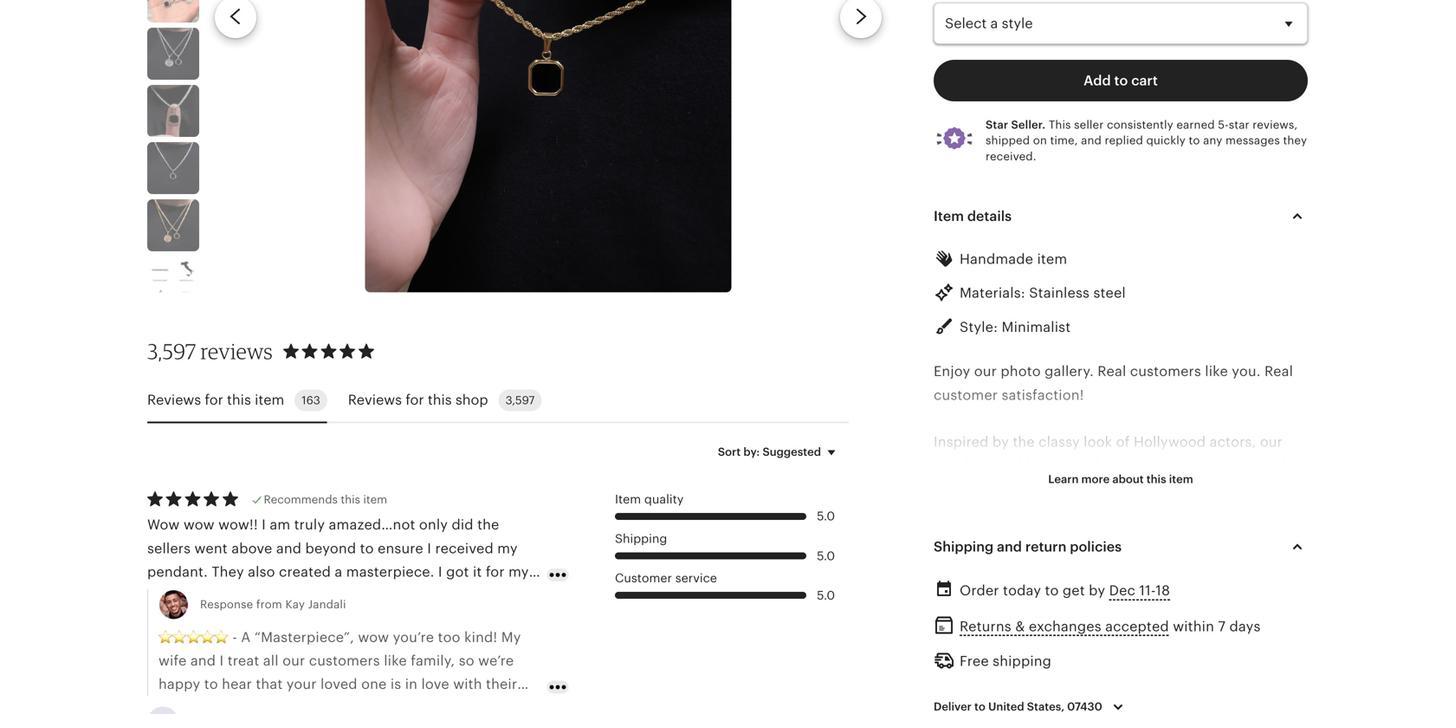 Task type: describe. For each thing, give the bounding box(es) containing it.
within
[[1173, 619, 1215, 634]]

so
[[416, 588, 434, 603]]

ensure
[[378, 541, 424, 556]]

loved
[[321, 676, 358, 692]]

got
[[446, 564, 469, 580]]

and inside this seller consistently earned 5-star reviews, shipped on time, and replied quickly to any messages they received.
[[1082, 134, 1102, 147]]

new
[[159, 700, 187, 714]]

enjoy our photo gallery. real customers like you. real customer satisfaction!
[[934, 364, 1294, 403]]

handmade
[[960, 251, 1034, 267]]

1 horizontal spatial of
[[1222, 481, 1236, 497]]

with down solo
[[1162, 481, 1191, 497]]

this inside inspired by the classy look of hollywood actors,  our pendant necklaces are the perfect solo piece to add some style to your look or layer it with any of our other pendant necklaces. you'll definitely catch complements from someone with this around your neck!
[[1165, 529, 1190, 544]]

shop
[[456, 392, 488, 408]]

sellers
[[147, 541, 191, 556]]

reviews
[[201, 338, 273, 364]]

-
[[232, 629, 237, 645]]

item details
[[934, 208, 1012, 224]]

layer
[[1113, 481, 1145, 497]]

wife
[[159, 653, 187, 669]]

minimalist
[[1002, 319, 1071, 335]]

1 pendant from the top
[[934, 458, 991, 473]]

response
[[200, 598, 253, 611]]

hollywood
[[1134, 434, 1206, 450]]

truly
[[294, 517, 325, 533]]

you'll
[[1070, 505, 1106, 521]]

add to cart
[[1084, 73, 1158, 88]]

free
[[960, 653, 989, 669]]

our inside ⭐️⭐️⭐️⭐️⭐️ - a "masterpiece", wow you're too kind! my wife and i treat all our customers like family, so we're happy to hear that your loved one is in love with their new pendant. enjoy deliza!
[[283, 653, 305, 669]]

hear
[[222, 676, 252, 692]]

5.0 for quality
[[817, 509, 835, 523]]

deliza!
[[295, 700, 340, 714]]

his
[[328, 588, 348, 603]]

one
[[361, 676, 387, 692]]

customers inside enjoy our photo gallery. real customers like you. real customer satisfaction!
[[1131, 364, 1202, 379]]

to left add
[[1243, 458, 1257, 473]]

0 vertical spatial pendant.
[[147, 564, 208, 580]]

materials:
[[960, 285, 1026, 301]]

customers inside ⭐️⭐️⭐️⭐️⭐️ - a "masterpiece", wow you're too kind! my wife and i treat all our customers like family, so we're happy to hear that your loved one is in love with their new pendant. enjoy deliza!
[[309, 653, 380, 669]]

stainless
[[1030, 285, 1090, 301]]

our
[[934, 599, 960, 615]]

reviews for reviews for this shop
[[348, 392, 402, 408]]

you're
[[393, 629, 434, 645]]

pendants
[[1003, 599, 1066, 615]]

some
[[934, 481, 971, 497]]

style
[[975, 481, 1007, 497]]

18k gold black onyx pendant necklace black stone pendant men (sil) onyx + compass image
[[147, 28, 199, 80]]

can
[[258, 611, 283, 627]]

1 vertical spatial look
[[1062, 481, 1091, 497]]

item inside "tab list"
[[255, 392, 284, 408]]

item quality
[[615, 492, 684, 506]]

add
[[1084, 73, 1111, 88]]

"masterpiece",
[[255, 629, 354, 645]]

quality
[[645, 492, 684, 506]]

messages
[[1226, 134, 1281, 147]]

recommended!
[[147, 635, 251, 650]]

recommends
[[264, 493, 338, 506]]

uncle
[[147, 588, 185, 603]]

deliver
[[934, 700, 972, 713]]

materials: stainless steel
[[960, 285, 1126, 301]]

to left get
[[1045, 583, 1059, 599]]

created
[[279, 564, 331, 580]]

sort
[[718, 445, 741, 458]]

necklaces
[[994, 458, 1062, 473]]

are inside our onyx pendants are available in both 18k gold and 18k silver.
[[1070, 599, 1091, 615]]

deliver to united states, 07430
[[934, 700, 1103, 713]]

0 vertical spatial your
[[1028, 481, 1058, 497]]

he's
[[218, 588, 244, 603]]

reviews for this shop
[[348, 392, 488, 408]]

both
[[1174, 599, 1206, 615]]

order
[[960, 583, 1000, 599]]

express
[[313, 611, 365, 627]]

and inside our onyx pendants are available in both 18k gold and 18k silver.
[[1273, 599, 1299, 615]]

someone
[[1067, 529, 1129, 544]]

learn more about this item button
[[1036, 464, 1207, 495]]

consistently
[[1107, 118, 1174, 131]]

the inside wow wow wow!! i am truly amazed…not only did the sellers went above and beyond to ensure i received my pendant. they also created a masterpiece. i got it for my uncle and he's in love with his pendant. so am i!! thank you so much!!! i can not express it enough. 1000% recommended!
[[478, 517, 500, 533]]

1 vertical spatial pendant.
[[352, 588, 412, 603]]

their
[[486, 676, 518, 692]]

jandali
[[308, 598, 346, 611]]

item inside 'dropdown button'
[[1170, 473, 1194, 486]]

enjoy inside ⭐️⭐️⭐️⭐️⭐️ - a "masterpiece", wow you're too kind! my wife and i treat all our customers like family, so we're happy to hear that your loved one is in love with their new pendant. enjoy deliza!
[[255, 700, 292, 714]]

our inside enjoy our photo gallery. real customers like you. real customer satisfaction!
[[975, 364, 997, 379]]

in inside our onyx pendants are available in both 18k gold and 18k silver.
[[1158, 599, 1171, 615]]

and left he's
[[189, 588, 214, 603]]

item up amazed…not
[[363, 493, 387, 506]]

163
[[302, 394, 320, 407]]

and up created
[[276, 541, 302, 556]]

all
[[263, 653, 279, 669]]

1 horizontal spatial by
[[1089, 583, 1106, 599]]

united
[[989, 700, 1025, 713]]

shipping
[[993, 653, 1052, 669]]

customer
[[615, 571, 672, 585]]

family,
[[411, 653, 455, 669]]

shipped
[[986, 134, 1030, 147]]

with down the definitely
[[1133, 529, 1162, 544]]

7
[[1219, 619, 1226, 634]]

2 horizontal spatial your
[[1245, 529, 1276, 544]]

to inside ⭐️⭐️⭐️⭐️⭐️ - a "masterpiece", wow you're too kind! my wife and i treat all our customers like family, so we're happy to hear that your loved one is in love with their new pendant. enjoy deliza!
[[204, 676, 218, 692]]

tab list containing reviews for this item
[[147, 379, 849, 423]]

with inside wow wow wow!! i am truly amazed…not only did the sellers went above and beyond to ensure i received my pendant. they also created a masterpiece. i got it for my uncle and he's in love with his pendant. so am i!! thank you so much!!! i can not express it enough. 1000% recommended!
[[296, 588, 325, 603]]

time,
[[1051, 134, 1079, 147]]

in inside wow wow wow!! i am truly amazed…not only did the sellers went above and beyond to ensure i received my pendant. they also created a masterpiece. i got it for my uncle and he's in love with his pendant. so am i!! thank you so much!!! i can not express it enough. 1000% recommended!
[[248, 588, 260, 603]]

response from kay jandali
[[200, 598, 346, 611]]

service
[[676, 571, 717, 585]]

for for shop
[[406, 392, 424, 408]]

is
[[391, 676, 401, 692]]

exchanges
[[1029, 619, 1102, 634]]

inspired
[[934, 434, 989, 450]]

0 vertical spatial the
[[1013, 434, 1035, 450]]

seller.
[[1012, 118, 1046, 131]]

silver.
[[961, 623, 1003, 638]]

0 vertical spatial 18k
[[1210, 599, 1233, 615]]

1000%
[[441, 611, 487, 627]]

18k gold black onyx pendant necklace black stone pendant men image 7 image
[[147, 142, 199, 194]]

love inside wow wow wow!! i am truly amazed…not only did the sellers went above and beyond to ensure i received my pendant. they also created a masterpiece. i got it for my uncle and he's in love with his pendant. so am i!! thank you so much!!! i can not express it enough. 1000% recommended!
[[264, 588, 292, 603]]

piece
[[1202, 458, 1239, 473]]

wow wow wow!! i am truly amazed…not only did the sellers went above and beyond to ensure i received my pendant. they also created a masterpiece. i got it for my uncle and he's in love with his pendant. so am i!! thank you so much!!! i can not express it enough. 1000% recommended!
[[147, 517, 529, 650]]

dec
[[1110, 583, 1136, 599]]

18k gold black onyx pendant necklace black stone pendant men image 9 image
[[147, 257, 199, 309]]

treat
[[228, 653, 259, 669]]

also
[[248, 564, 275, 580]]

wow inside wow wow wow!! i am truly amazed…not only did the sellers went above and beyond to ensure i received my pendant. they also created a masterpiece. i got it for my uncle and he's in love with his pendant. so am i!! thank you so much!!! i can not express it enough. 1000% recommended!
[[184, 517, 215, 533]]

2 vertical spatial it
[[369, 611, 378, 627]]

⭐️⭐️⭐️⭐️⭐️
[[159, 629, 229, 645]]

enough.
[[382, 611, 437, 627]]

0 vertical spatial of
[[1117, 434, 1130, 450]]

wow inside ⭐️⭐️⭐️⭐️⭐️ - a "masterpiece", wow you're too kind! my wife and i treat all our customers like family, so we're happy to hear that your loved one is in love with their new pendant. enjoy deliza!
[[358, 629, 389, 645]]

inspired by the classy look of hollywood actors,  our pendant necklaces are the perfect solo piece to add some style to your look or layer it with any of our other pendant necklaces. you'll definitely catch complements from someone with this around your neck!
[[934, 434, 1303, 568]]

18k gold black onyx pendant necklace black stone pendant men (gld) onyx + compass image
[[147, 199, 199, 251]]

so inside wow wow wow!! i am truly amazed…not only did the sellers went above and beyond to ensure i received my pendant. they also created a masterpiece. i got it for my uncle and he's in love with his pendant. so am i!! thank you so much!!! i can not express it enough. 1000% recommended!
[[176, 611, 191, 627]]

0 vertical spatial my
[[498, 541, 518, 556]]

style:
[[960, 319, 998, 335]]

07430
[[1068, 700, 1103, 713]]



Task type: locate. For each thing, give the bounding box(es) containing it.
from
[[1031, 529, 1063, 544], [256, 598, 282, 611]]

0 horizontal spatial item
[[615, 492, 641, 506]]

any up the catch
[[1195, 481, 1218, 497]]

pendant. down sellers
[[147, 564, 208, 580]]

love inside ⭐️⭐️⭐️⭐️⭐️ - a "masterpiece", wow you're too kind! my wife and i treat all our customers like family, so we're happy to hear that your loved one is in love with their new pendant. enjoy deliza!
[[422, 676, 450, 692]]

1 reviews from the left
[[147, 392, 201, 408]]

kind!
[[464, 629, 498, 645]]

star
[[986, 118, 1009, 131]]

went
[[195, 541, 228, 556]]

to down earned
[[1189, 134, 1201, 147]]

1 horizontal spatial in
[[405, 676, 418, 692]]

real right gallery.
[[1098, 364, 1127, 379]]

shipping inside dropdown button
[[934, 539, 994, 555]]

are down get
[[1070, 599, 1091, 615]]

are inside inspired by the classy look of hollywood actors,  our pendant necklaces are the perfect solo piece to add some style to your look or layer it with any of our other pendant necklaces. you'll definitely catch complements from someone with this around your neck!
[[1066, 458, 1087, 473]]

to down amazed…not
[[360, 541, 374, 556]]

0 vertical spatial enjoy
[[934, 364, 971, 379]]

and left the return
[[997, 539, 1023, 555]]

2 5.0 from the top
[[817, 549, 835, 563]]

onyx
[[964, 599, 999, 615]]

1 horizontal spatial 18k
[[1210, 599, 1233, 615]]

0 horizontal spatial shipping
[[615, 532, 668, 545]]

received.
[[986, 150, 1037, 163]]

1 vertical spatial any
[[1195, 481, 1218, 497]]

1 vertical spatial your
[[1245, 529, 1276, 544]]

more
[[1082, 473, 1110, 486]]

item
[[1038, 251, 1068, 267], [255, 392, 284, 408], [1170, 473, 1194, 486], [363, 493, 387, 506]]

pendant
[[934, 458, 991, 473], [934, 505, 991, 521]]

handmade item
[[960, 251, 1068, 267]]

to left hear
[[204, 676, 218, 692]]

any inside this seller consistently earned 5-star reviews, shipped on time, and replied quickly to any messages they received.
[[1204, 134, 1223, 147]]

in right the is
[[405, 676, 418, 692]]

gold
[[1237, 599, 1269, 615]]

wow up 'went'
[[184, 517, 215, 533]]

1 vertical spatial the
[[1091, 458, 1113, 473]]

not
[[286, 611, 309, 627]]

0 horizontal spatial from
[[256, 598, 282, 611]]

for down 3,597 reviews
[[205, 392, 223, 408]]

0 horizontal spatial love
[[264, 588, 292, 603]]

for inside wow wow wow!! i am truly amazed…not only did the sellers went above and beyond to ensure i received my pendant. they also created a masterpiece. i got it for my uncle and he's in love with his pendant. so am i!! thank you so much!!! i can not express it enough. 1000% recommended!
[[486, 564, 505, 580]]

real right you.
[[1265, 364, 1294, 379]]

of down piece
[[1222, 481, 1236, 497]]

with left their
[[453, 676, 482, 692]]

like inside ⭐️⭐️⭐️⭐️⭐️ - a "masterpiece", wow you're too kind! my wife and i treat all our customers like family, so we're happy to hear that your loved one is in love with their new pendant. enjoy deliza!
[[384, 653, 407, 669]]

like
[[1206, 364, 1229, 379], [384, 653, 407, 669]]

1 vertical spatial like
[[384, 653, 407, 669]]

states,
[[1028, 700, 1065, 713]]

wow
[[184, 517, 215, 533], [358, 629, 389, 645]]

a
[[335, 564, 343, 580]]

by inside inspired by the classy look of hollywood actors,  our pendant necklaces are the perfect solo piece to add some style to your look or layer it with any of our other pendant necklaces. you'll definitely catch complements from someone with this around your neck!
[[993, 434, 1009, 450]]

2 vertical spatial pendant.
[[190, 700, 251, 714]]

it right got
[[473, 564, 482, 580]]

this right about
[[1147, 473, 1167, 486]]

0 vertical spatial by
[[993, 434, 1009, 450]]

2 horizontal spatial for
[[486, 564, 505, 580]]

0 horizontal spatial like
[[384, 653, 407, 669]]

it right layer
[[1149, 481, 1158, 497]]

0 horizontal spatial customers
[[309, 653, 380, 669]]

of up perfect
[[1117, 434, 1130, 450]]

it inside inspired by the classy look of hollywood actors,  our pendant necklaces are the perfect solo piece to add some style to your look or layer it with any of our other pendant necklaces. you'll definitely catch complements from someone with this around your neck!
[[1149, 481, 1158, 497]]

to inside wow wow wow!! i am truly amazed…not only did the sellers went above and beyond to ensure i received my pendant. they also created a masterpiece. i got it for my uncle and he's in love with his pendant. so am i!! thank you so much!!! i can not express it enough. 1000% recommended!
[[360, 541, 374, 556]]

are down classy at bottom right
[[1066, 458, 1087, 473]]

reviews for this item
[[147, 392, 284, 408]]

enjoy up customer
[[934, 364, 971, 379]]

happy
[[159, 676, 200, 692]]

by:
[[744, 445, 760, 458]]

1 vertical spatial enjoy
[[255, 700, 292, 714]]

1 vertical spatial are
[[1070, 599, 1091, 615]]

shipping and return policies
[[934, 539, 1122, 555]]

that
[[256, 676, 283, 692]]

0 vertical spatial item
[[934, 208, 964, 224]]

3,597 for 3,597
[[506, 394, 535, 407]]

your inside ⭐️⭐️⭐️⭐️⭐️ - a "masterpiece", wow you're too kind! my wife and i treat all our customers like family, so we're happy to hear that your loved one is in love with their new pendant. enjoy deliza!
[[287, 676, 317, 692]]

gallery.
[[1045, 364, 1094, 379]]

1 horizontal spatial wow
[[358, 629, 389, 645]]

0 horizontal spatial it
[[369, 611, 378, 627]]

1 horizontal spatial from
[[1031, 529, 1063, 544]]

0 vertical spatial like
[[1206, 364, 1229, 379]]

2 pendant from the top
[[934, 505, 991, 521]]

wow!!
[[218, 517, 258, 533]]

for for item
[[205, 392, 223, 408]]

1 horizontal spatial love
[[422, 676, 450, 692]]

from inside inspired by the classy look of hollywood actors,  our pendant necklaces are the perfect solo piece to add some style to your look or layer it with any of our other pendant necklaces. you'll definitely catch complements from someone with this around your neck!
[[1031, 529, 1063, 544]]

wow down the express
[[358, 629, 389, 645]]

look
[[1084, 434, 1113, 450], [1062, 481, 1091, 497]]

look left or
[[1062, 481, 1091, 497]]

so down kind!
[[459, 653, 475, 669]]

by right get
[[1089, 583, 1106, 599]]

this down reviews
[[227, 392, 251, 408]]

to down necklaces
[[1010, 481, 1024, 497]]

too
[[438, 629, 461, 645]]

in inside ⭐️⭐️⭐️⭐️⭐️ - a "masterpiece", wow you're too kind! my wife and i treat all our customers like family, so we're happy to hear that your loved one is in love with their new pendant. enjoy deliza!
[[405, 676, 418, 692]]

18k gold black onyx pendant necklace black stone pendant men image 4 image
[[147, 0, 199, 23]]

0 vertical spatial am
[[270, 517, 290, 533]]

3,597 right shop
[[506, 394, 535, 407]]

shipping up customer
[[615, 532, 668, 545]]

and down "recommended!"
[[190, 653, 216, 669]]

with down created
[[296, 588, 325, 603]]

your right around
[[1245, 529, 1276, 544]]

neck!
[[934, 552, 971, 568]]

3,597 reviews
[[147, 338, 273, 364]]

0 vertical spatial look
[[1084, 434, 1113, 450]]

reviews for reviews for this item
[[147, 392, 201, 408]]

our down add
[[1240, 481, 1263, 497]]

from up can
[[256, 598, 282, 611]]

item left the details
[[934, 208, 964, 224]]

0 horizontal spatial reviews
[[147, 392, 201, 408]]

in down 18
[[1158, 599, 1171, 615]]

0 horizontal spatial of
[[1117, 434, 1130, 450]]

0 vertical spatial from
[[1031, 529, 1063, 544]]

1 vertical spatial am
[[438, 588, 458, 603]]

reviews right 163
[[348, 392, 402, 408]]

0 vertical spatial so
[[176, 611, 191, 627]]

reviews down 3,597 reviews
[[147, 392, 201, 408]]

1 horizontal spatial shipping
[[934, 539, 994, 555]]

0 horizontal spatial wow
[[184, 517, 215, 533]]

item inside dropdown button
[[934, 208, 964, 224]]

2 horizontal spatial in
[[1158, 599, 1171, 615]]

1 real from the left
[[1098, 364, 1127, 379]]

definitely
[[1109, 505, 1173, 521]]

customers up loved
[[309, 653, 380, 669]]

3,597 for 3,597 reviews
[[147, 338, 196, 364]]

shipping for shipping
[[615, 532, 668, 545]]

love up can
[[264, 588, 292, 603]]

to inside dropdown button
[[975, 700, 986, 713]]

this up amazed…not
[[341, 493, 360, 506]]

days
[[1230, 619, 1261, 634]]

1 horizontal spatial your
[[1028, 481, 1058, 497]]

reviews
[[147, 392, 201, 408], [348, 392, 402, 408]]

replied
[[1105, 134, 1144, 147]]

to inside this seller consistently earned 5-star reviews, shipped on time, and replied quickly to any messages they received.
[[1189, 134, 1201, 147]]

the up or
[[1091, 458, 1113, 473]]

18k gold black onyx pendant necklace black stone pendant men silver - black onyx image
[[147, 85, 199, 137]]

our up customer
[[975, 364, 997, 379]]

item for item quality
[[615, 492, 641, 506]]

1 vertical spatial 3,597
[[506, 394, 535, 407]]

18k up the 7 on the bottom of the page
[[1210, 599, 1233, 615]]

our up add
[[1261, 434, 1283, 450]]

thank
[[478, 588, 519, 603]]

0 horizontal spatial for
[[205, 392, 223, 408]]

any inside inspired by the classy look of hollywood actors,  our pendant necklaces are the perfect solo piece to add some style to your look or layer it with any of our other pendant necklaces. you'll definitely catch complements from someone with this around your neck!
[[1195, 481, 1218, 497]]

to left united
[[975, 700, 986, 713]]

the right did
[[478, 517, 500, 533]]

item up the catch
[[1170, 473, 1194, 486]]

1 horizontal spatial 3,597
[[506, 394, 535, 407]]

dec 11-18 button
[[1110, 578, 1171, 604]]

masterpiece.
[[346, 564, 435, 580]]

returns
[[960, 619, 1012, 634]]

item up stainless
[[1038, 251, 1068, 267]]

1 vertical spatial love
[[422, 676, 450, 692]]

so inside ⭐️⭐️⭐️⭐️⭐️ - a "masterpiece", wow you're too kind! my wife and i treat all our customers like family, so we're happy to hear that your loved one is in love with their new pendant. enjoy deliza!
[[459, 653, 475, 669]]

i left treat
[[220, 653, 224, 669]]

pendant. down hear
[[190, 700, 251, 714]]

1 horizontal spatial am
[[438, 588, 458, 603]]

it right the express
[[369, 611, 378, 627]]

1 horizontal spatial for
[[406, 392, 424, 408]]

item for item details
[[934, 208, 964, 224]]

style: minimalist
[[960, 319, 1071, 335]]

3,597 left reviews
[[147, 338, 196, 364]]

reviews,
[[1253, 118, 1298, 131]]

shipping for shipping and return policies
[[934, 539, 994, 555]]

photo
[[1001, 364, 1041, 379]]

complements
[[934, 529, 1027, 544]]

5-
[[1219, 118, 1229, 131]]

any down 5-
[[1204, 134, 1223, 147]]

item details button
[[919, 195, 1324, 237]]

1 vertical spatial wow
[[358, 629, 389, 645]]

with
[[1162, 481, 1191, 497], [1133, 529, 1162, 544], [296, 588, 325, 603], [453, 676, 482, 692]]

love
[[264, 588, 292, 603], [422, 676, 450, 692]]

pendant. inside ⭐️⭐️⭐️⭐️⭐️ - a "masterpiece", wow you're too kind! my wife and i treat all our customers like family, so we're happy to hear that your loved one is in love with their new pendant. enjoy deliza!
[[190, 700, 251, 714]]

2 real from the left
[[1265, 364, 1294, 379]]

1 vertical spatial of
[[1222, 481, 1236, 497]]

0 vertical spatial love
[[264, 588, 292, 603]]

3 5.0 from the top
[[817, 588, 835, 602]]

from down necklaces.
[[1031, 529, 1063, 544]]

actors,
[[1210, 434, 1257, 450]]

i down "only"
[[427, 541, 432, 556]]

item left 163
[[255, 392, 284, 408]]

0 horizontal spatial in
[[248, 588, 260, 603]]

18k
[[1210, 599, 1233, 615], [934, 623, 958, 638]]

1 vertical spatial item
[[615, 492, 641, 506]]

add to cart button
[[934, 60, 1308, 101]]

did
[[452, 517, 474, 533]]

1 horizontal spatial reviews
[[348, 392, 402, 408]]

perfect
[[1117, 458, 1166, 473]]

2 horizontal spatial it
[[1149, 481, 1158, 497]]

your up necklaces.
[[1028, 481, 1058, 497]]

our right all
[[283, 653, 305, 669]]

to
[[1115, 73, 1129, 88], [1189, 134, 1201, 147], [1243, 458, 1257, 473], [1010, 481, 1024, 497], [360, 541, 374, 556], [1045, 583, 1059, 599], [204, 676, 218, 692], [975, 700, 986, 713]]

1 horizontal spatial real
[[1265, 364, 1294, 379]]

and down seller
[[1082, 134, 1102, 147]]

with inside ⭐️⭐️⭐️⭐️⭐️ - a "masterpiece", wow you're too kind! my wife and i treat all our customers like family, so we're happy to hear that your loved one is in love with their new pendant. enjoy deliza!
[[453, 676, 482, 692]]

the up necklaces
[[1013, 434, 1035, 450]]

1 horizontal spatial customers
[[1131, 364, 1202, 379]]

0 vertical spatial 5.0
[[817, 509, 835, 523]]

of
[[1117, 434, 1130, 450], [1222, 481, 1236, 497]]

the
[[1013, 434, 1035, 450], [1091, 458, 1113, 473], [478, 517, 500, 533]]

1 horizontal spatial like
[[1206, 364, 1229, 379]]

i left can
[[250, 611, 254, 627]]

our
[[975, 364, 997, 379], [1261, 434, 1283, 450], [1240, 481, 1263, 497], [283, 653, 305, 669]]

in right he's
[[248, 588, 260, 603]]

and inside dropdown button
[[997, 539, 1023, 555]]

shipping and return policies button
[[919, 526, 1324, 568]]

0 horizontal spatial your
[[287, 676, 317, 692]]

⭐️⭐️⭐️⭐️⭐️ - a "masterpiece", wow you're too kind! my wife and i treat all our customers like family, so we're happy to hear that your loved one is in love with their new pendant. enjoy deliza!
[[159, 629, 521, 714]]

0 vertical spatial 3,597
[[147, 338, 196, 364]]

1 vertical spatial by
[[1089, 583, 1106, 599]]

for left shop
[[406, 392, 424, 408]]

2 vertical spatial the
[[478, 517, 500, 533]]

our onyx pendants are available in both 18k gold and 18k silver.
[[934, 599, 1299, 638]]

5.0 for service
[[817, 588, 835, 602]]

1 vertical spatial 5.0
[[817, 549, 835, 563]]

tab list
[[147, 379, 849, 423]]

customer service
[[615, 571, 717, 585]]

customers up hollywood
[[1131, 364, 1202, 379]]

other
[[1266, 481, 1303, 497]]

love down family,
[[422, 676, 450, 692]]

item
[[934, 208, 964, 224], [615, 492, 641, 506]]

2 horizontal spatial the
[[1091, 458, 1113, 473]]

on
[[1034, 134, 1048, 147]]

like up the is
[[384, 653, 407, 669]]

am left truly
[[270, 517, 290, 533]]

my right the received
[[498, 541, 518, 556]]

0 horizontal spatial the
[[478, 517, 500, 533]]

customers
[[1131, 364, 1202, 379], [309, 653, 380, 669]]

1 horizontal spatial enjoy
[[934, 364, 971, 379]]

2 vertical spatial your
[[287, 676, 317, 692]]

0 horizontal spatial 18k
[[934, 623, 958, 638]]

0 vertical spatial customers
[[1131, 364, 1202, 379]]

this seller consistently earned 5-star reviews, shipped on time, and replied quickly to any messages they received.
[[986, 118, 1308, 163]]

by up necklaces
[[993, 434, 1009, 450]]

0 horizontal spatial 3,597
[[147, 338, 196, 364]]

so up the ⭐️⭐️⭐️⭐️⭐️
[[176, 611, 191, 627]]

like inside enjoy our photo gallery. real customers like you. real customer satisfaction!
[[1206, 364, 1229, 379]]

i!!
[[462, 588, 474, 603]]

1 horizontal spatial so
[[459, 653, 475, 669]]

satisfaction!
[[1002, 387, 1085, 403]]

1 5.0 from the top
[[817, 509, 835, 523]]

enjoy down the that
[[255, 700, 292, 714]]

enjoy inside enjoy our photo gallery. real customers like you. real customer satisfaction!
[[934, 364, 971, 379]]

for up thank on the bottom of page
[[486, 564, 505, 580]]

1 vertical spatial it
[[473, 564, 482, 580]]

this left shop
[[428, 392, 452, 408]]

1 vertical spatial 18k
[[934, 623, 958, 638]]

3,597
[[147, 338, 196, 364], [506, 394, 535, 407]]

0 horizontal spatial am
[[270, 517, 290, 533]]

0 vertical spatial are
[[1066, 458, 1087, 473]]

1 vertical spatial pendant
[[934, 505, 991, 521]]

2 reviews from the left
[[348, 392, 402, 408]]

1 vertical spatial customers
[[309, 653, 380, 669]]

wow
[[147, 517, 180, 533]]

available
[[1095, 599, 1154, 615]]

around
[[1194, 529, 1242, 544]]

0 vertical spatial it
[[1149, 481, 1158, 497]]

3,597 inside "tab list"
[[506, 394, 535, 407]]

much!!!
[[195, 611, 246, 627]]

item left quality
[[615, 492, 641, 506]]

steel
[[1094, 285, 1126, 301]]

and right gold
[[1273, 599, 1299, 615]]

0 horizontal spatial real
[[1098, 364, 1127, 379]]

1 horizontal spatial the
[[1013, 434, 1035, 450]]

1 vertical spatial from
[[256, 598, 282, 611]]

am left i!!
[[438, 588, 458, 603]]

0 vertical spatial pendant
[[934, 458, 991, 473]]

pendant down inspired
[[934, 458, 991, 473]]

quickly
[[1147, 134, 1186, 147]]

this inside 'dropdown button'
[[1147, 473, 1167, 486]]

18k down our
[[934, 623, 958, 638]]

i right wow!! on the bottom of page
[[262, 517, 266, 533]]

shipping up order
[[934, 539, 994, 555]]

like left you.
[[1206, 364, 1229, 379]]

and inside ⭐️⭐️⭐️⭐️⭐️ - a "masterpiece", wow you're too kind! my wife and i treat all our customers like family, so we're happy to hear that your loved one is in love with their new pendant. enjoy deliza!
[[190, 653, 216, 669]]

this down the catch
[[1165, 529, 1190, 544]]

pendant down some
[[934, 505, 991, 521]]

they
[[1284, 134, 1308, 147]]

my up thank on the bottom of page
[[509, 564, 529, 580]]

look up more
[[1084, 434, 1113, 450]]

1 horizontal spatial item
[[934, 208, 964, 224]]

0 horizontal spatial enjoy
[[255, 700, 292, 714]]

to inside button
[[1115, 73, 1129, 88]]

0 horizontal spatial by
[[993, 434, 1009, 450]]

2 vertical spatial 5.0
[[817, 588, 835, 602]]

earned
[[1177, 118, 1215, 131]]

to left 'cart'
[[1115, 73, 1129, 88]]

1 vertical spatial my
[[509, 564, 529, 580]]

11-
[[1140, 583, 1156, 599]]

pendant. down masterpiece.
[[352, 588, 412, 603]]

your up deliza!
[[287, 676, 317, 692]]

1 vertical spatial so
[[459, 653, 475, 669]]

18k gold black onyx pendant necklace black stone pendant men image 1 image
[[365, 0, 732, 292]]

received
[[435, 541, 494, 556]]

0 vertical spatial any
[[1204, 134, 1223, 147]]

1 horizontal spatial it
[[473, 564, 482, 580]]

i inside ⭐️⭐️⭐️⭐️⭐️ - a "masterpiece", wow you're too kind! my wife and i treat all our customers like family, so we're happy to hear that your loved one is in love with their new pendant. enjoy deliza!
[[220, 653, 224, 669]]

pendant.
[[147, 564, 208, 580], [352, 588, 412, 603], [190, 700, 251, 714]]

0 vertical spatial wow
[[184, 517, 215, 533]]

0 horizontal spatial so
[[176, 611, 191, 627]]

i left got
[[438, 564, 443, 580]]

5.0
[[817, 509, 835, 523], [817, 549, 835, 563], [817, 588, 835, 602]]



Task type: vqa. For each thing, say whether or not it's contained in the screenshot.
the right "North"
no



